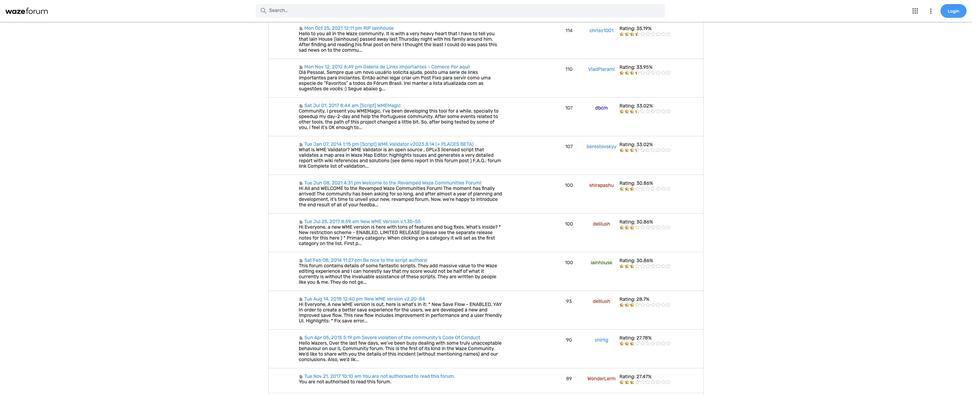Task type: vqa. For each thing, say whether or not it's contained in the screenshot.
top the scripts.
yes



Task type: locate. For each thing, give the bounding box(es) containing it.
1 horizontal spatial revamped
[[398, 180, 421, 186]]

tue left jan on the left of page
[[304, 142, 312, 147]]

script inside what is wme validator? wme validator is an open source , gplv3 licensed script that validates a map area in waze map editor, highlights issues and generates a very detailed report with wiki references and solutions (see demo report in this forum post ) f.a.q.: forum link complete list of validation...
[[461, 147, 474, 153]]

are right we
[[432, 307, 439, 313]]

0 horizontal spatial uma
[[438, 70, 448, 75]]

file image inside sat feb 08, 2014 11:27 pm be nice to the script authors! link
[[299, 259, 303, 262]]

1 vertical spatial it
[[481, 269, 484, 274]]

all right oct
[[326, 31, 331, 37]]

what
[[299, 147, 310, 153]]

1 horizontal spatial like
[[310, 351, 317, 357]]

last left few
[[349, 340, 357, 346]]

final
[[363, 42, 372, 48]]

you left &
[[307, 279, 315, 285]]

are right you
[[308, 379, 315, 385]]

1 2021 from the top
[[332, 25, 343, 31]]

waze up now,
[[422, 180, 434, 186]]

serie
[[449, 70, 460, 75]]

0 vertical spatial like
[[299, 279, 306, 285]]

1 vertical spatial after
[[425, 191, 436, 197]]

5 tue from the top
[[304, 374, 312, 379]]

tue for tue jul 25, 2017 8:59 am new wme version v.1.35-55
[[304, 219, 312, 225]]

it right what
[[481, 269, 484, 274]]

delilush link for rating: 28.7%
[[593, 299, 610, 304]]

0 horizontal spatial i
[[309, 125, 311, 131]]

a
[[406, 31, 409, 37], [349, 81, 352, 86], [429, 81, 432, 86], [456, 108, 459, 114], [398, 119, 401, 125], [320, 152, 323, 158], [461, 152, 464, 158], [453, 191, 456, 197], [328, 224, 330, 230], [426, 235, 429, 241], [338, 307, 341, 313], [465, 307, 467, 313], [470, 313, 473, 319]]

you inside hello wazers, over the last few days, we've been busy dealing with some truly unacceptable behaviour on our il community forum. this is the first of its kind in the waze community. we'd like to share with you the details of this incident (without mentioning names) and our conclusions. also, we'd lik...
[[349, 351, 357, 357]]

1 vertical spatial rating: 30.86%
[[620, 219, 653, 225]]

atualizada
[[444, 81, 466, 86]]

1 everyone, from the top
[[305, 224, 327, 230]]

1 horizontal spatial new
[[432, 302, 441, 308]]

1 hi from the top
[[299, 186, 303, 192]]

you
[[317, 31, 325, 37], [487, 31, 495, 37], [347, 108, 356, 114], [307, 279, 315, 285], [349, 351, 357, 357]]

2 delilush link from the top
[[593, 299, 610, 304]]

1 hello from the top
[[299, 31, 310, 37]]

2 horizontal spatial they
[[438, 274, 448, 280]]

for left what's
[[394, 307, 400, 313]]

file image up in
[[299, 298, 303, 301]]

very up thought
[[410, 31, 419, 37]]

do left was at the top of the page
[[461, 42, 466, 48]]

by left "people"
[[475, 274, 480, 280]]

hello inside hello wazers, over the last few days, we've been busy dealing with some truly unacceptable behaviour on our il community forum. this is the first of its kind in the waze community. we'd like to share with you the details of this incident (without mentioning names) and our conclusions. also, we'd lik...
[[299, 340, 310, 346]]

6 file image from the top
[[299, 375, 303, 378]]

tue for tue jun 08, 2021 4:31 pm welcome to the revamped waze communities forum!
[[304, 180, 312, 186]]

not
[[438, 269, 446, 274], [349, 279, 357, 285], [380, 374, 388, 379], [317, 379, 324, 385]]

0 vertical spatial scripts.
[[400, 263, 417, 269]]

forum! up planning
[[466, 180, 481, 186]]

we're
[[443, 197, 455, 202]]

it:
[[423, 302, 427, 308]]

this inside what is wme validator? wme validator is an open source , gplv3 licensed script that validates a map area in waze map editor, highlights issues and generates a very detailed report with wiki references and solutions (see demo report in this forum post ) f.a.q.: forum link complete list of validation...
[[435, 158, 443, 164]]

1 horizontal spatial all
[[337, 202, 342, 208]]

1 vertical spatial new
[[432, 302, 441, 308]]

3 file image from the top
[[299, 259, 303, 262]]

olá
[[299, 70, 306, 75]]

hi everyone, a new wme version is here with tons of features and bug fixes. what's inside? * new restriction scheme - enabled, limited release (please see the separate release notes for this here ) * primary category: when clicking on a category it will set as the first category on the list. first p...
[[299, 224, 501, 247]]

0 vertical spatial script
[[461, 147, 474, 153]]

1 horizontal spatial script
[[461, 147, 474, 153]]

1 vertical spatial post
[[459, 158, 469, 164]]

this left list.
[[320, 235, 328, 241]]

to inside this forum contains details of some fantastic scripts. they add massive value to the waze editing experience and i can honestly say that my score would not be half of what it currently is without the invaluable assistance of these scripts. they are written by people like you & me. they do not ge...
[[471, 263, 476, 269]]

0 vertical spatial community.
[[359, 31, 385, 37]]

1 sat from the top
[[304, 103, 312, 109]]

revamped up unveil
[[359, 186, 382, 192]]

2017 for 21,
[[330, 374, 341, 379]]

after inside hello to you all in the waze community. it is with a very heavy heart that i have to tell you that iain house (iainhouse) passed away last thursday night with his family around him. after finding and reading his final post on here i thought the least i could do was pass this sad news on to the commu...
[[299, 42, 310, 48]]

08, for jun
[[323, 180, 331, 186]]

1 horizontal spatial community.
[[407, 114, 434, 120]]

file image
[[299, 27, 303, 30], [299, 66, 303, 69], [299, 104, 303, 108], [299, 220, 303, 224]]

1 para from the left
[[327, 75, 337, 81]]

heart
[[435, 31, 447, 37]]

and inside hello to you all in the waze community. it is with a very heavy heart that i have to tell you that iain house (iainhouse) passed away last thursday night with his family around him. after finding and reading his final post on here i thought the least i could do was pass this sad news on to the commu...
[[328, 42, 336, 48]]

experience inside this forum contains details of some fantastic scripts. they add massive value to the waze editing experience and i can honestly say that my score would not be half of what it currently is without the invaluable assistance of these scripts. they are written by people like you & me. they do not ge...
[[316, 269, 340, 274]]

1 horizontal spatial it
[[481, 269, 484, 274]]

0 vertical spatial enabled,
[[356, 230, 379, 236]]

1 horizontal spatial read
[[420, 374, 430, 379]]

hello left oct
[[299, 31, 310, 37]]

1 mon from the top
[[304, 25, 314, 31]]

everyone, for aug
[[305, 302, 327, 308]]

forum. inside hello wazers, over the last few days, we've been busy dealing with some truly unacceptable behaviour on our il community forum. this is the first of its kind in the waze community. we'd like to share with you the details of this incident (without mentioning names) and our conclusions. also, we'd lik...
[[370, 346, 384, 352]]

yay
[[493, 302, 502, 308]]

tue left jun
[[304, 180, 312, 186]]

wme up the primary
[[342, 224, 353, 230]]

we'd
[[299, 351, 309, 357]]

0 horizontal spatial forum!
[[427, 186, 442, 192]]

2 107 from the top
[[565, 144, 573, 150]]

forum down licensed at the left top
[[444, 158, 458, 164]]

8:44
[[340, 103, 351, 109]]

25, for you
[[324, 25, 331, 31]]

3 file image from the top
[[299, 104, 303, 108]]

all inside hello to you all in the waze community. it is with a very heavy heart that i have to tell you that iain house (iainhouse) passed away last thursday night with his family around him. after finding and reading his final post on here i thought the least i could do was pass this sad news on to the commu...
[[326, 31, 331, 37]]

2 horizontal spatial this
[[385, 346, 395, 352]]

and down flow
[[461, 313, 469, 319]]

post inside hello to you all in the waze community. it is with a very heavy heart that i have to tell you that iain house (iainhouse) passed away last thursday night with his family around him. after finding and reading his final post on here i thought the least i could do was pass this sad news on to the commu...
[[373, 42, 383, 48]]

4 tue from the top
[[304, 296, 312, 302]]

0 horizontal spatial community.
[[359, 31, 385, 37]]

fantastic
[[379, 263, 399, 269]]

friendly
[[485, 313, 502, 319]]

add
[[430, 263, 438, 269]]

0 vertical spatial new
[[299, 230, 309, 236]]

his
[[444, 36, 451, 42], [355, 42, 362, 48]]

authorised down also,
[[325, 379, 349, 385]]

events
[[461, 114, 476, 120]]

this right flow. at the left bottom of the page
[[344, 313, 353, 319]]

* right inside?
[[499, 224, 501, 230]]

set
[[463, 235, 470, 241]]

1 file image from the top
[[299, 27, 303, 30]]

0 vertical spatial 2017
[[329, 103, 339, 109]]

would
[[424, 269, 437, 274]]

last inside hello wazers, over the last few days, we've been busy dealing with some truly unacceptable behaviour on our il community forum. this is the first of its kind in the waze community. we'd like to share with you the details of this incident (without mentioning names) and our conclusions. also, we'd lik...
[[349, 340, 357, 346]]

3 hi from the top
[[299, 302, 303, 308]]

1 horizontal spatial do
[[367, 81, 372, 86]]

this forum contains details of some fantastic scripts. they add massive value to the waze editing experience and i can honestly say that my score would not be half of what it currently is without the invaluable assistance of these scripts. they are written by people like you & me. they do not ge...
[[299, 263, 497, 285]]

for inside hi everyone, a new wme version is out, here is what's in it: * new save flow - enabled, yay in order to create a better save experience for the users, we are developed a new and improved save flow. this new flow includes improvement in performance and a user friendly ui. highlights: * fix save error...
[[394, 307, 400, 313]]

0 vertical spatial it
[[451, 235, 454, 241]]

2 hi from the top
[[299, 224, 303, 230]]

new
[[332, 224, 341, 230], [332, 302, 341, 308], [469, 307, 478, 313], [354, 313, 363, 319]]

see
[[438, 230, 446, 236]]

result
[[317, 202, 330, 208]]

4 file image from the top
[[299, 298, 303, 301]]

2 sat from the top
[[304, 258, 312, 263]]

do right the todos
[[367, 81, 372, 86]]

tue up notes
[[304, 219, 312, 225]]

my left day-
[[319, 114, 326, 120]]

mon oct 25, 2021 12:11 pm rip iainhouse
[[303, 25, 394, 31]]

save down a
[[321, 313, 331, 319]]

2 vertical spatial been
[[394, 340, 405, 346]]

waze
[[346, 31, 357, 37], [351, 152, 362, 158], [422, 180, 434, 186], [383, 186, 395, 192], [486, 263, 497, 269], [455, 346, 467, 352]]

2014 right 07,
[[331, 142, 342, 147]]

0 vertical spatial )
[[470, 158, 472, 164]]

1 vertical spatial first
[[409, 346, 418, 352]]

details
[[344, 263, 359, 269], [367, 351, 381, 357]]

hi inside hi everyone, a new wme version is here with tons of features and bug fixes. what's inside? * new restriction scheme - enabled, limited release (please see the separate release notes for this here ) * primary category: when clicking on a category it will set as the first category on the list. first p...
[[299, 224, 303, 230]]

2 rating: 30.86% from the top
[[620, 219, 653, 225]]

details inside hello wazers, over the last few days, we've been busy dealing with some truly unacceptable behaviour on our il community forum. this is the first of its kind in the waze community. we'd like to share with you the details of this incident (without mentioning names) and our conclusions. also, we'd lik...
[[367, 351, 381, 357]]

1 vertical spatial last
[[349, 340, 357, 346]]

this inside hello to you all in the waze community. it is with a very heavy heart that i have to tell you that iain house (iainhouse) passed away last thursday night with his family around him. after finding and reading his final post on here i thought the least i could do was pass this sad news on to the commu...
[[489, 42, 497, 48]]

2 tue from the top
[[304, 180, 312, 186]]

0 vertical spatial this
[[299, 263, 308, 269]]

community. inside community, i present you wmemagic. i've been developing this tool for a while, specially to speedup my day-2-day and help the portuguese community. after some events related to other tools, the path of this project changed a little bit. so, after being tested by some of you, i feel it's ok enough to...
[[407, 114, 434, 120]]

1 rating: 30.86% from the top
[[620, 181, 653, 186]]

especie
[[299, 81, 316, 86]]

0 vertical spatial last
[[390, 36, 398, 42]]

with right share
[[338, 351, 348, 357]]

issues
[[413, 152, 427, 158]]

0 horizontal spatial -
[[353, 230, 355, 236]]

we'd
[[340, 357, 350, 363]]

3 100 from the top
[[565, 260, 573, 266]]

here inside hello to you all in the waze community. it is with a very heavy heart that i have to tell you that iain house (iainhouse) passed away last thursday night with his family around him. after finding and reading his final post on here i thought the least i could do was pass this sad news on to the commu...
[[391, 42, 401, 48]]

2 file image from the top
[[299, 66, 303, 69]]

they down the 'massive'
[[438, 274, 448, 280]]

can
[[353, 269, 362, 274]]

0 horizontal spatial validator
[[363, 147, 382, 153]]

2017 for 01,
[[329, 103, 339, 109]]

last right it
[[390, 36, 398, 42]]

4 file image from the top
[[299, 220, 303, 224]]

ok
[[329, 125, 335, 131]]

0 vertical spatial rating: 33.02%
[[620, 103, 653, 109]]

file image
[[299, 143, 303, 146], [299, 182, 303, 185], [299, 259, 303, 262], [299, 298, 303, 301], [299, 336, 303, 340], [299, 375, 303, 378]]

and down 11:27
[[341, 269, 350, 274]]

for right notes
[[313, 235, 319, 241]]

0 horizontal spatial my
[[319, 114, 326, 120]]

with left wiki on the top left of page
[[314, 158, 323, 164]]

file image up community,
[[299, 104, 303, 108]]

a left little at the top left of page
[[398, 119, 401, 125]]

references
[[334, 158, 358, 164]]

development,
[[299, 197, 329, 202]]

84
[[419, 296, 425, 302]]

is left out,
[[371, 302, 375, 308]]

and right day
[[351, 114, 360, 120]]

2017
[[329, 103, 339, 109], [330, 219, 340, 225], [330, 374, 341, 379]]

hello inside hello to you all in the waze community. it is with a very heavy heart that i have to tell you that iain house (iainhouse) passed away last thursday night with his family around him. after finding and reading his final post on here i thought the least i could do was pass this sad news on to the commu...
[[299, 31, 310, 37]]

like down editing
[[299, 279, 306, 285]]

waze up new,
[[383, 186, 395, 192]]

100 for shirapashu
[[565, 183, 573, 188]]

1 rating: 33.02% from the top
[[620, 103, 653, 109]]

a left better
[[338, 307, 341, 313]]

hello for mon
[[299, 31, 310, 37]]

2-
[[337, 114, 342, 120]]

version up the primary
[[354, 224, 370, 230]]

1 horizontal spatial report
[[415, 158, 429, 164]]

everyone, inside hi everyone, a new wme version is out, here is what's in it: * new save flow - enabled, yay in order to create a better save experience for the users, we are developed a new and improved save flow. this new flow includes improvement in performance and a user friendly ui. highlights: * fix save error...
[[305, 302, 327, 308]]

2 everyone, from the top
[[305, 302, 327, 308]]

2 vertical spatial -
[[466, 302, 468, 308]]

tue
[[304, 142, 312, 147], [304, 180, 312, 186], [304, 219, 312, 225], [304, 296, 312, 302], [304, 374, 312, 379]]

2 vertical spatial 2017
[[330, 374, 341, 379]]

1 file image from the top
[[299, 143, 303, 146]]

the
[[443, 186, 452, 192], [317, 191, 325, 197]]

with
[[395, 31, 405, 37], [433, 36, 443, 42], [314, 158, 323, 164], [387, 224, 397, 230], [436, 340, 445, 346], [338, 351, 348, 357]]

2 100 from the top
[[565, 221, 573, 227]]

2 2021 from the top
[[332, 180, 343, 186]]

version inside hi everyone, a new wme version is out, here is what's in it: * new save flow - enabled, yay in order to create a better save experience for the users, we are developed a new and improved save flow. this new flow includes improvement in performance and a user friendly ui. highlights: * fix save error...
[[354, 302, 370, 308]]

olá pessoal, sempre que um novo usuário solicita ajuda, posto uma serie de links importantes para iniciantes. então achei legal criar um post fixo para servir como uma especie de "favoritos" a todos do fórum brasil. irei manter a lista atualizada com as sugestões de vocês :) segue abaixo g...
[[299, 70, 491, 92]]

2017 for 25,
[[330, 219, 340, 225]]

0 horizontal spatial our
[[329, 346, 336, 352]]

8:59
[[341, 219, 351, 225]]

2 para from the left
[[443, 75, 453, 81]]

that inside this forum contains details of some fantastic scripts. they add massive value to the waze editing experience and i can honestly say that my score would not be half of what it currently is without the invaluable assistance of these scripts. they are written by people like you & me. they do not ge...
[[392, 269, 401, 274]]

93
[[566, 299, 572, 304]]

21,
[[323, 374, 329, 379]]

here inside hi everyone, a new wme version is out, here is what's in it: * new save flow - enabled, yay in order to create a better save experience for the users, we are developed a new and improved save flow. this new flow includes improvement in performance and a user friendly ui. highlights: * fix save error...
[[386, 302, 396, 308]]

file image up notes
[[299, 220, 303, 224]]

0 horizontal spatial para
[[327, 75, 337, 81]]

0 vertical spatial details
[[344, 263, 359, 269]]

everyone, inside hi everyone, a new wme version is here with tons of features and bug fixes. what's inside? * new restriction scheme - enabled, limited release (please see the separate release notes for this here ) * primary category: when clicking on a category it will set as the first category on the list. first p...
[[305, 224, 327, 230]]

um right "que"
[[355, 70, 362, 75]]

by right tested on the left of page
[[470, 119, 476, 125]]

i left feel
[[309, 125, 311, 131]]

* right list.
[[344, 235, 346, 241]]

1 107 from the top
[[565, 105, 573, 111]]

- inside hi everyone, a new wme version is out, here is what's in it: * new save flow - enabled, yay in order to create a better save experience for the users, we are developed a new and improved save flow. this new flow includes improvement in performance and a user friendly ui. highlights: * fix save error...
[[466, 302, 468, 308]]

everyone, up notes
[[305, 224, 327, 230]]

forum!
[[466, 180, 481, 186], [427, 186, 442, 192]]

1 horizontal spatial this
[[344, 313, 353, 319]]

2 2014 from the top
[[331, 258, 342, 263]]

2 mon from the top
[[304, 64, 314, 70]]

1 2014 from the top
[[331, 142, 342, 147]]

this inside this forum contains details of some fantastic scripts. they add massive value to the waze editing experience and i can honestly say that my score would not be half of what it currently is without the invaluable assistance of these scripts. they are written by people like you & me. they do not ge...
[[299, 263, 308, 269]]

file image for hello to you all in the waze community. it is with a very heavy heart that i have to tell you that iain house (iainhouse) passed away last thursday night with his family around him. after finding and reading his final post on here i thought the least i could do was pass this sad news on to the commu...
[[299, 27, 303, 30]]

1 horizontal spatial um
[[413, 75, 420, 81]]

1 vertical spatial 25,
[[322, 219, 329, 225]]

is inside hello wazers, over the last few days, we've been busy dealing with some truly unacceptable behaviour on our il community forum. this is the first of its kind in the waze community. we'd like to share with you the details of this incident (without mentioning names) and our conclusions. also, we'd lik...
[[396, 346, 399, 352]]

tue down conclusions.
[[304, 374, 312, 379]]

my inside this forum contains details of some fantastic scripts. they add massive value to the waze editing experience and i can honestly say that my score would not be half of what it currently is without the invaluable assistance of these scripts. they are written by people like you & me. they do not ge...
[[402, 269, 409, 274]]

jul for tue
[[313, 219, 321, 225]]

this right 10:10
[[367, 379, 376, 385]]

sat for jul
[[304, 103, 312, 109]]

it inside hi everyone, a new wme version is here with tons of features and bug fixes. what's inside? * new restriction scheme - enabled, limited release (please see the separate release notes for this here ) * primary category: when clicking on a category it will set as the first category on the list. first p...
[[451, 235, 454, 241]]

report
[[299, 158, 313, 164], [415, 158, 429, 164]]

1 100 from the top
[[565, 183, 573, 188]]

version inside hi everyone, a new wme version is here with tons of features and bug fixes. what's inside? * new restriction scheme - enabled, limited release (please see the separate release notes for this here ) * primary category: when clicking on a category it will set as the first category on the list. first p...
[[354, 224, 370, 230]]

0 vertical spatial 08,
[[323, 180, 331, 186]]

1 horizontal spatial as
[[478, 81, 484, 86]]

1 vertical spatial this
[[344, 313, 353, 319]]

and right finding
[[328, 42, 336, 48]]

0 vertical spatial delilush
[[593, 221, 610, 227]]

version for out,
[[354, 302, 370, 308]]

script up f.a.q.:
[[461, 147, 474, 153]]

like right we'd
[[310, 351, 317, 357]]

by
[[470, 119, 476, 125], [475, 274, 480, 280]]

do inside olá pessoal, sempre que um novo usuário solicita ajuda, posto uma serie de links importantes para iniciantes. então achei legal criar um post fixo para servir como uma especie de "favoritos" a todos do fórum brasil. irei manter a lista atualizada com as sugestões de vocês :) segue abaixo g...
[[367, 81, 372, 86]]

year
[[457, 191, 467, 197]]

days,
[[368, 340, 379, 346]]

0 vertical spatial 100
[[565, 183, 573, 188]]

community
[[326, 191, 351, 197]]

day-
[[327, 114, 337, 120]]

validator up solutions
[[363, 147, 382, 153]]

0 vertical spatial been
[[392, 108, 403, 114]]

waze up reading
[[346, 31, 357, 37]]

0 vertical spatial 107
[[565, 105, 573, 111]]

forum. down violation
[[370, 346, 384, 352]]

0 horizontal spatial report
[[299, 158, 313, 164]]

do
[[461, 42, 466, 48], [367, 81, 372, 86], [342, 279, 348, 285]]

category down restriction
[[299, 241, 319, 247]]

after inside hi all and welcome to the revamped waze communities forum! the moment has finally arrived! the community has been asking for so long, and after almost a year of planning and development, it's time to unveil your new, revamped forum. now, we're happy to introduce the end result of all of your feedba...
[[425, 191, 436, 197]]

2 horizontal spatial save
[[357, 307, 367, 313]]

we
[[425, 307, 431, 313]]

2 file image from the top
[[299, 182, 303, 185]]

also,
[[328, 357, 339, 363]]

tue nov 21, 2017 10:10 am you are not authorised to read this forum. link
[[299, 374, 455, 379]]

version
[[383, 219, 399, 225]]

107 for dbcm
[[565, 105, 573, 111]]

1 vertical spatial delilush link
[[593, 299, 610, 304]]

file image left sun
[[299, 336, 303, 340]]

1 vertical spatial 08,
[[323, 258, 330, 263]]

1 horizontal spatial para
[[443, 75, 453, 81]]

and inside hello wazers, over the last few days, we've been busy dealing with some truly unacceptable behaviour on our il community forum. this is the first of its kind in the waze community. we'd like to share with you the details of this incident (without mentioning names) and our conclusions. also, we'd lik...
[[481, 351, 489, 357]]

1 vertical spatial i
[[309, 125, 311, 131]]

like inside hello wazers, over the last few days, we've been busy dealing with some truly unacceptable behaviour on our il community forum. this is the first of its kind in the waze community. we'd like to share with you the details of this incident (without mentioning names) and our conclusions. also, we'd lik...
[[310, 351, 317, 357]]

is right &
[[320, 274, 324, 280]]

iain
[[309, 36, 317, 42]]

in down it:
[[426, 313, 430, 319]]

nov for are
[[313, 374, 322, 379]]

file image for hi all and welcome to the revamped waze communities forum! the moment has finally arrived! the community has been asking for so long, and after almost a year of planning and development, it's time to unveil your new, revamped forum. now, we're happy to introduce the end result of all of your feedba...
[[299, 182, 303, 185]]

2 vertical spatial 100
[[565, 260, 573, 266]]

1 vertical spatial nov
[[313, 374, 322, 379]]

enabled, inside hi everyone, a new wme version is out, here is what's in it: * new save flow - enabled, yay in order to create a better save experience for the users, we are developed a new and improved save flow. this new flow includes improvement in performance and a user friendly ui. highlights: * fix save error...
[[470, 302, 492, 308]]

1 vertical spatial after
[[435, 114, 446, 120]]

0 vertical spatial by
[[470, 119, 476, 125]]

0 horizontal spatial very
[[410, 31, 419, 37]]

2 delilush from the top
[[593, 299, 610, 304]]

il
[[338, 346, 341, 352]]

1 tue from the top
[[304, 142, 312, 147]]

planning
[[473, 191, 493, 197]]

2021 for to
[[332, 180, 343, 186]]

to inside hello wazers, over the last few days, we've been busy dealing with some truly unacceptable behaviour on our il community forum. this is the first of its kind in the waze community. we'd like to share with you the details of this incident (without mentioning names) and our conclusions. also, we'd lik...
[[318, 351, 323, 357]]

"favoritos"
[[324, 81, 348, 86]]

2 horizontal spatial forum
[[488, 158, 501, 164]]

enabled, up user
[[470, 302, 492, 308]]

in inside hello to you all in the waze community. it is with a very heavy heart that i have to tell you that iain house (iainhouse) passed away last thursday night with his family around him. after finding and reading his final post on here i thought the least i could do was pass this sad news on to the commu...
[[332, 31, 336, 37]]

for
[[448, 108, 455, 114], [390, 191, 396, 197], [313, 235, 319, 241], [394, 307, 400, 313]]

post inside what is wme validator? wme validator is an open source , gplv3 licensed script that validates a map area in waze map editor, highlights issues and generates a very detailed report with wiki references and solutions (see demo report in this forum post ) f.a.q.: forum link complete list of validation...
[[459, 158, 469, 164]]

waze inside hello wazers, over the last few days, we've been busy dealing with some truly unacceptable behaviour on our il community forum. this is the first of its kind in the waze community. we'd like to share with you the details of this incident (without mentioning names) and our conclusions. also, we'd lik...
[[455, 346, 467, 352]]

0 horizontal spatial they
[[330, 279, 341, 285]]

90
[[566, 337, 572, 343]]

0 vertical spatial jul
[[313, 103, 320, 109]]

0 horizontal spatial communities
[[396, 186, 426, 192]]

value
[[458, 263, 470, 269]]

0 horizontal spatial enabled,
[[356, 230, 379, 236]]

3 tue from the top
[[304, 219, 312, 225]]

1 horizontal spatial enabled,
[[470, 302, 492, 308]]

hi all and welcome to the revamped waze communities forum! the moment has finally arrived! the community has been asking for so long, and after almost a year of planning and development, it's time to unveil your new, revamped forum. now, we're happy to introduce the end result of all of your feedba...
[[299, 186, 502, 208]]

i left the present
[[327, 108, 328, 114]]

2 horizontal spatial -
[[466, 302, 468, 308]]

0 vertical spatial 2021
[[332, 25, 343, 31]]

file image for what is wme validator? wme validator is an open source , gplv3 licensed script that validates a map area in waze map editor, highlights issues and generates a very detailed report with wiki references and solutions (see demo report in this forum post ) f.a.q.: forum link complete list of validation...
[[299, 143, 303, 146]]

finally
[[482, 186, 495, 192]]

2017 right 21,
[[330, 374, 341, 379]]

1 delilush link from the top
[[593, 221, 610, 227]]

3 rating: 30.86% from the top
[[620, 258, 653, 264]]

2 rating: 33.02% from the top
[[620, 142, 653, 148]]

1 horizontal spatial your
[[369, 197, 379, 202]]

hello up we'd
[[299, 340, 310, 346]]

my left the score
[[402, 269, 409, 274]]

of down community
[[343, 202, 347, 208]]

então
[[362, 75, 375, 81]]

and inside community, i present you wmemagic. i've been developing this tool for a while, specially to speedup my day-2-day and help the portuguese community. after some events related to other tools, the path of this project changed a little bit. so, after being tested by some of you, i feel it's ok enough to...
[[351, 114, 360, 120]]

1 horizontal spatial details
[[367, 351, 381, 357]]

0 horizontal spatial revamped
[[359, 186, 382, 192]]

in right the kind
[[442, 346, 446, 352]]

notes
[[299, 235, 312, 241]]

are inside hi everyone, a new wme version is out, here is what's in it: * new save flow - enabled, yay in order to create a better save experience for the users, we are developed a new and improved save flow. this new flow includes improvement in performance and a user friendly ui. highlights: * fix save error...
[[432, 307, 439, 313]]

rating: 33.02% for berestovskyy
[[620, 142, 653, 148]]

1 vertical spatial hi
[[299, 224, 303, 230]]

wme right 2018
[[342, 302, 353, 308]]

while,
[[460, 108, 473, 114]]

hello for sun
[[299, 340, 310, 346]]

mon for pessoal,
[[304, 64, 314, 70]]

read
[[420, 374, 430, 379], [356, 379, 366, 385]]

after inside community, i present you wmemagic. i've been developing this tool for a while, specially to speedup my day-2-day and help the portuguese community. after some events related to other tools, the path of this project changed a little bit. so, after being tested by some of you, i feel it's ok enough to...
[[429, 119, 440, 125]]

0 vertical spatial -
[[428, 64, 430, 70]]

08,
[[323, 180, 331, 186], [323, 258, 330, 263]]

for left so
[[390, 191, 396, 197]]

developing
[[404, 108, 428, 114]]

delilush
[[593, 221, 610, 227], [593, 299, 610, 304]]

file image inside tue aug 14, 2018 12:40 pm new wme version v2.20-84 link
[[299, 298, 303, 301]]

6:49
[[344, 64, 354, 70]]

sat for feb
[[304, 258, 312, 263]]

this inside hi everyone, a new wme version is here with tons of features and bug fixes. what's inside? * new restriction scheme - enabled, limited release (please see the separate release notes for this here ) * primary category: when clicking on a category it will set as the first category on the list. first p...
[[320, 235, 328, 241]]

authorised down incident
[[389, 374, 413, 379]]

some inside this forum contains details of some fantastic scripts. they add massive value to the waze editing experience and i can honestly say that my score would not be half of what it currently is without the invaluable assistance of these scripts. they are written by people like you & me. they do not ge...
[[366, 263, 378, 269]]

0 vertical spatial delilush link
[[593, 221, 610, 227]]

sempre
[[327, 70, 344, 75]]

1 vertical spatial community.
[[407, 114, 434, 120]]

com
[[468, 81, 477, 86]]

0 vertical spatial i
[[327, 108, 328, 114]]

1 vertical spatial 107
[[565, 144, 573, 150]]

is right what
[[311, 147, 315, 153]]

1 vertical spatial do
[[367, 81, 372, 86]]

file image inside mon oct 25, 2021 12:11 pm rip iainhouse link
[[299, 27, 303, 30]]

his right least
[[444, 36, 451, 42]]

being
[[441, 119, 454, 125]]

1 delilush from the top
[[593, 221, 610, 227]]

file image for olá pessoal, sempre que um novo usuário solicita ajuda, posto uma serie de links importantes para iniciantes. então achei legal criar um post fixo para servir como uma especie de "favoritos" a todos do fórum brasil. irei manter a lista atualizada com as sugestões de vocês :) segue abaixo g...
[[299, 66, 303, 69]]

08, right jun
[[323, 180, 331, 186]]

file image inside sat jul 01, 2017 8:44 am [script] wmemagic link
[[299, 104, 303, 108]]

2014 for 1:15
[[331, 142, 342, 147]]

0 vertical spatial hello
[[299, 31, 310, 37]]

file image up arrived!
[[299, 182, 303, 185]]

forum! inside hi all and welcome to the revamped waze communities forum! the moment has finally arrived! the community has been asking for so long, and after almost a year of planning and development, it's time to unveil your new, revamped forum. now, we're happy to introduce the end result of all of your feedba...
[[427, 186, 442, 192]]

hi for tue jun 08, 2021 4:31 pm welcome to the revamped waze communities forum!
[[299, 186, 303, 192]]

1 vertical spatial -
[[353, 230, 355, 236]]

enabled, inside hi everyone, a new wme version is here with tons of features and bug fixes. what's inside? * new restriction scheme - enabled, limited release (please see the separate release notes for this here ) * primary category: when clicking on a category it will set as the first category on the list. first p...
[[356, 230, 379, 236]]

been left busy
[[394, 340, 405, 346]]

2021 for in
[[332, 25, 343, 31]]

5 file image from the top
[[299, 336, 303, 340]]

0 horizontal spatial forum
[[309, 263, 323, 269]]

sun apr 05, 2015 5:19 pm severe violation of the community's code of conduct
[[303, 335, 480, 341]]

0 vertical spatial very
[[410, 31, 419, 37]]

this right pass
[[489, 42, 497, 48]]

waze down of at the bottom left
[[455, 346, 467, 352]]

0 horizontal spatial um
[[355, 70, 362, 75]]

details inside this forum contains details of some fantastic scripts. they add massive value to the waze editing experience and i can honestly say that my score would not be half of what it currently is without the invaluable assistance of these scripts. they are written by people like you & me. they do not ge...
[[344, 263, 359, 269]]

rating: 30.86%
[[620, 181, 653, 186], [620, 219, 653, 225], [620, 258, 653, 264]]

vocês
[[330, 86, 343, 92]]

jul for sat
[[313, 103, 320, 109]]

1 vertical spatial hello
[[299, 340, 310, 346]]

tue for tue nov 21, 2017 10:10 am you are not authorised to read this forum.
[[304, 374, 312, 379]]

1 horizontal spatial after
[[435, 114, 446, 120]]

asking
[[374, 191, 388, 197]]

file image for hi everyone, a new wme version is here with tons of features and bug fixes. what's inside? * new restriction scheme - enabled, limited release (please see the separate release notes for this here ) * primary category: when clicking on a category it will set as the first category on the list. first p...
[[299, 220, 303, 224]]

oct
[[315, 25, 323, 31]]

new inside hi everyone, a new wme version is here with tons of features and bug fixes. what's inside? * new restriction scheme - enabled, limited release (please see the separate release notes for this here ) * primary category: when clicking on a category it will set as the first category on the list. first p...
[[332, 224, 341, 230]]

do up the 12:40
[[342, 279, 348, 285]]

1 vertical spatial as
[[472, 235, 477, 241]]

0 horizontal spatial new
[[299, 230, 309, 236]]

that up could on the top
[[448, 31, 457, 37]]

hi for tue aug 14, 2018 12:40 pm new wme version v2.20-84
[[299, 302, 303, 308]]

this down 'gplv3'
[[435, 158, 443, 164]]

) inside what is wme validator? wme validator is an open source , gplv3 licensed script that validates a map area in waze map editor, highlights issues and generates a very detailed report with wiki references and solutions (see demo report in this forum post ) f.a.q.: forum link complete list of validation...
[[470, 158, 472, 164]]

forum! up now,
[[427, 186, 442, 192]]

file image inside tue jul 25, 2017 8:59 am new wme version v.1.35-55 link
[[299, 220, 303, 224]]

file image inside mon nov 12, 2012 6:49 pm galeria de links importantes - comece por aqui! link
[[299, 66, 303, 69]]

hi inside hi everyone, a new wme version is out, here is what's in it: * new save flow - enabled, yay in order to create a better save experience for the users, we are developed a new and improved save flow. this new flow includes improvement in performance and a user friendly ui. highlights: * fix save error...
[[299, 302, 303, 308]]

2 hello from the top
[[299, 340, 310, 346]]

your
[[369, 197, 379, 202], [348, 202, 358, 208]]

version for here
[[354, 224, 370, 230]]



Task type: describe. For each thing, give the bounding box(es) containing it.
and right ,
[[428, 152, 437, 158]]

of right path
[[345, 119, 350, 125]]

community.
[[468, 346, 495, 352]]

is inside hi everyone, a new wme version is here with tons of features and bug fixes. what's inside? * new restriction scheme - enabled, limited release (please see the separate release notes for this here ) * primary category: when clicking on a category it will set as the first category on the list. first p...
[[371, 224, 375, 230]]

) inside hi everyone, a new wme version is here with tons of features and bug fixes. what's inside? * new restriction scheme - enabled, limited release (please see the separate release notes for this here ) * primary category: when clicking on a category it will set as the first category on the list. first p...
[[341, 235, 342, 241]]

1 horizontal spatial authorised
[[389, 374, 413, 379]]

aug
[[313, 296, 322, 302]]

on inside hello wazers, over the last few days, we've been busy dealing with some truly unacceptable behaviour on our il community forum. this is the first of its kind in the waze community. we'd like to share with you the details of this incident (without mentioning names) and our conclusions. also, we'd lik...
[[322, 346, 328, 352]]

a down features
[[426, 235, 429, 241]]

improved
[[299, 313, 320, 319]]

i inside this forum contains details of some fantastic scripts. they add massive value to the waze editing experience and i can honestly say that my score would not be half of what it currently is without the invaluable assistance of these scripts. they are written by people like you & me. they do not ge...
[[351, 269, 352, 274]]

vladpierami
[[588, 67, 615, 72]]

posto
[[424, 70, 437, 75]]

wme up "editor,"
[[378, 142, 388, 147]]

1 horizontal spatial his
[[444, 36, 451, 42]]

legal
[[390, 75, 400, 81]]

like inside this forum contains details of some fantastic scripts. they add massive value to the waze editing experience and i can honestly say that my score would not be half of what it currently is without the invaluable assistance of these scripts. they are written by people like you & me. they do not ge...
[[299, 279, 306, 285]]

without
[[325, 274, 342, 280]]

4:31
[[344, 180, 353, 186]]

for inside hi all and welcome to the revamped waze communities forum! the moment has finally arrived! the community has been asking for so long, and after almost a year of planning and development, it's time to unveil your new, revamped forum. now, we're happy to introduce the end result of all of your feedba...
[[390, 191, 396, 197]]

1 horizontal spatial forum!
[[466, 180, 481, 186]]

do inside this forum contains details of some fantastic scripts. they add massive value to the waze editing experience and i can honestly say that my score would not be half of what it currently is without the invaluable assistance of these scripts. they are written by people like you & me. they do not ge...
[[342, 279, 348, 285]]

you up finding
[[317, 31, 325, 37]]

1 horizontal spatial -
[[428, 64, 430, 70]]

first inside hello wazers, over the last few days, we've been busy dealing with some truly unacceptable behaviour on our il community forum. this is the first of its kind in the waze community. we'd like to share with you the details of this incident (without mentioning names) and our conclusions. also, we'd lik...
[[409, 346, 418, 352]]

and right long,
[[415, 191, 424, 197]]

community. inside hello to you all in the waze community. it is with a very heavy heart that i have to tell you that iain house (iainhouse) passed away last thursday night with his family around him. after finding and reading his final post on here i thought the least i could do was pass this sad news on to the commu...
[[359, 31, 385, 37]]

1 vertical spatial script
[[395, 258, 408, 263]]

25, for a
[[322, 219, 329, 225]]

delilush link for rating: 30.86%
[[593, 221, 610, 227]]

for inside hi everyone, a new wme version is here with tons of features and bug fixes. what's inside? * new restriction scheme - enabled, limited release (please see the separate release notes for this here ) * primary category: when clicking on a category it will set as the first category on the list. first p...
[[313, 235, 319, 241]]

not left ge...
[[349, 279, 357, 285]]

family
[[452, 36, 466, 42]]

not right you
[[317, 379, 324, 385]]

wme inside hi everyone, a new wme version is out, here is what's in it: * new save flow - enabled, yay in order to create a better save experience for the users, we are developed a new and improved save flow. this new flow includes improvement in performance and a user friendly ui. highlights: * fix save error...
[[342, 302, 353, 308]]

new inside hi everyone, a new wme version is out, here is what's in it: * new save flow - enabled, yay in order to create a better save experience for the users, we are developed a new and improved save flow. this new flow includes improvement in performance and a user friendly ui. highlights: * fix save error...
[[432, 302, 441, 308]]

1 horizontal spatial they
[[418, 263, 428, 269]]

usuário
[[375, 70, 392, 75]]

is inside hello to you all in the waze community. it is with a very heavy heart that i have to tell you that iain house (iainhouse) passed away last thursday night with his family around him. after finding and reading his final post on here i thought the least i could do was pass this sad news on to the commu...
[[390, 31, 394, 37]]

of left busy
[[398, 335, 403, 341]]

first inside hi everyone, a new wme version is here with tons of features and bug fixes. what's inside? * new restriction scheme - enabled, limited release (please see the separate release notes for this here ) * primary category: when clicking on a category it will set as the first category on the list. first p...
[[486, 235, 495, 241]]

g...
[[379, 86, 385, 92]]

is left an
[[383, 147, 387, 153]]

wonderlerm
[[588, 376, 616, 382]]

nov for pessoal,
[[315, 64, 324, 70]]

hello wazers, over the last few days, we've been busy dealing with some truly unacceptable behaviour on our il community forum. this is the first of its kind in the waze community. we'd like to share with you the details of this incident (without mentioning names) and our conclusions. also, we'd lik...
[[299, 340, 502, 363]]

with inside hi everyone, a new wme version is here with tons of features and bug fixes. what's inside? * new restriction scheme - enabled, limited release (please see the separate release notes for this here ) * primary category: when clicking on a category it will set as the first category on the list. first p...
[[387, 224, 397, 230]]

0 horizontal spatial read
[[356, 379, 366, 385]]

shirapashu
[[589, 183, 614, 188]]

file image for hello wazers, over the last few days, we've been busy dealing with some truly unacceptable behaviour on our il community forum. this is the first of its kind in the waze community. we'd like to share with you the details of this incident (without mentioning names) and our conclusions. also, we'd lik...
[[299, 336, 303, 340]]

(please
[[421, 230, 437, 236]]

this right day
[[351, 119, 359, 125]]

this inside hello wazers, over the last few days, we've been busy dealing with some truly unacceptable behaviour on our il community forum. this is the first of its kind in the waze community. we'd like to share with you the details of this incident (without mentioning names) and our conclusions. also, we'd lik...
[[385, 346, 395, 352]]

pm rip
[[355, 25, 371, 31]]

wme right pm new
[[375, 296, 386, 302]]

file image for you are not authorised to read this forum.
[[299, 375, 303, 378]]

the inside hi everyone, a new wme version is out, here is what's in it: * new save flow - enabled, yay in order to create a better save experience for the users, we are developed a new and improved save flow. this new flow includes improvement in performance and a user friendly ui. highlights: * fix save error...
[[402, 307, 409, 313]]

waze inside what is wme validator? wme validator is an open source , gplv3 licensed script that validates a map area in waze map editor, highlights issues and generates a very detailed report with wiki references and solutions (see demo report in this forum post ) f.a.q.: forum link complete list of validation...
[[351, 152, 362, 158]]

file image for community, i present you wmemagic. i've been developing this tool for a while, specially to speedup my day-2-day and help the portuguese community. after some events related to other tools, the path of this project changed a little bit. so, after being tested by some of you, i feel it's ok enough to...
[[299, 104, 303, 108]]

release
[[399, 230, 420, 236]]

07,
[[323, 142, 330, 147]]

a left lista
[[429, 81, 432, 86]]

a right developed
[[465, 307, 467, 313]]

rating: 28.7%
[[620, 297, 650, 302]]

path
[[334, 119, 344, 125]]

pm welcome
[[354, 180, 382, 186]]

him.
[[484, 36, 493, 42]]

importantes
[[399, 64, 427, 70]]

2 report from the left
[[415, 158, 429, 164]]

on down restriction
[[320, 241, 325, 247]]

of down "we've" at the left bottom
[[383, 351, 387, 357]]

of up invaluable
[[360, 263, 365, 269]]

rating: 27.47%
[[620, 374, 652, 380]]

of right result at the left bottom of page
[[331, 202, 336, 208]]

unveil
[[355, 197, 368, 202]]

0 horizontal spatial his
[[355, 42, 362, 48]]

a left while,
[[456, 108, 459, 114]]

to inside hi everyone, a new wme version is out, here is what's in it: * new save flow - enabled, yay in order to create a better save experience for the users, we are developed a new and improved save flow. this new flow includes improvement in performance and a user friendly ui. highlights: * fix save error...
[[317, 307, 322, 313]]

delilush for rating: 30.86%
[[593, 221, 610, 227]]

out,
[[376, 302, 385, 308]]

1 horizontal spatial save
[[342, 318, 352, 324]]

1 horizontal spatial validator
[[389, 142, 409, 147]]

(+
[[436, 142, 440, 147]]

1 horizontal spatial forum
[[444, 158, 458, 164]]

some inside hello wazers, over the last few days, we've been busy dealing with some truly unacceptable behaviour on our il community forum. this is the first of its kind in the waze community. we'd like to share with you the details of this incident (without mentioning names) and our conclusions. also, we'd lik...
[[447, 340, 459, 346]]

flow.
[[332, 313, 343, 319]]

i left have
[[459, 31, 460, 37]]

is left what's
[[397, 302, 401, 308]]

5:19
[[343, 335, 352, 341]]

enough
[[336, 125, 353, 131]]

after inside community, i present you wmemagic. i've been developing this tool for a while, specially to speedup my day-2-day and help the portuguese community. after some events related to other tools, the path of this project changed a little bit. so, after being tested by some of you, i feel it's ok enough to...
[[435, 114, 446, 120]]

by inside this forum contains details of some fantastic scripts. they add massive value to the waze editing experience and i can honestly say that my score would not be half of what it currently is without the invaluable assistance of these scripts. they are written by people like you & me. they do not ge...
[[475, 274, 480, 280]]

1 horizontal spatial category
[[430, 235, 450, 241]]

gplv3
[[426, 147, 440, 153]]

1 horizontal spatial communities
[[435, 180, 464, 186]]

rating: 30.86% for delilush
[[620, 219, 653, 225]]

all inside hi all and welcome to the revamped waze communities forum! the moment has finally arrived! the community has been asking for so long, and after almost a year of planning and development, it's time to unveil your new, revamped forum. now, we're happy to introduce the end result of all of your feedba...
[[337, 202, 342, 208]]

do inside hello to you all in the waze community. it is with a very heavy heart that i have to tell you that iain house (iainhouse) passed away last thursday night with his family around him. after finding and reading his final post on here i thought the least i could do was pass this sad news on to the commu...
[[461, 42, 466, 48]]

i right least
[[445, 42, 446, 48]]

importantes
[[299, 75, 326, 81]]

with right dealing
[[436, 340, 445, 346]]

1 horizontal spatial the
[[443, 186, 452, 192]]

around
[[467, 36, 482, 42]]

be
[[447, 269, 452, 274]]

89
[[566, 376, 572, 382]]

0 horizontal spatial your
[[348, 202, 358, 208]]

clicking
[[401, 235, 418, 241]]

wme up wiki on the top left of page
[[316, 147, 327, 153]]

rating: 35.19%
[[620, 26, 652, 32]]

forum. right "am you"
[[377, 379, 391, 385]]

0 horizontal spatial save
[[321, 313, 331, 319]]

new left flow
[[354, 313, 363, 319]]

vladpierami link
[[588, 64, 615, 75]]

solutions
[[369, 158, 390, 164]]

rating: 33.02% for dbcm
[[620, 103, 653, 109]]

:)
[[344, 86, 347, 92]]

waze inside hi all and welcome to the revamped waze communities forum! the moment has finally arrived! the community has been asking for so long, and after almost a year of planning and development, it's time to unveil your new, revamped forum. now, we're happy to introduce the end result of all of your feedba...
[[383, 186, 395, 192]]

you right tell
[[487, 31, 495, 37]]

on down features
[[419, 235, 425, 241]]

pm be
[[355, 258, 369, 263]]

file image for hi everyone, a new wme version is out, here is what's in it: * new save flow - enabled, yay in order to create a better save experience for the users, we are developed a new and improved save flow. this new flow includes improvement in performance and a user friendly ui. highlights: * fix save error...
[[299, 298, 303, 301]]

a left scheme
[[328, 224, 330, 230]]

performance
[[431, 313, 460, 319]]

new right flow
[[469, 307, 478, 313]]

so,
[[421, 119, 428, 125]]

a
[[328, 302, 331, 308]]

this inside hello wazers, over the last few days, we've been busy dealing with some truly unacceptable behaviour on our il community forum. this is the first of its kind in the waze community. we'd like to share with you the details of this incident (without mentioning names) and our conclusions. also, we'd lik...
[[388, 351, 396, 357]]

revamped inside hi all and welcome to the revamped waze communities forum! the moment has finally arrived! the community has been asking for so long, and after almost a year of planning and development, it's time to unveil your new, revamped forum. now, we're happy to introduce the end result of all of your feedba...
[[359, 186, 382, 192]]

1 horizontal spatial our
[[491, 351, 498, 357]]

mon nov 12, 2012 6:49 pm galeria de links importantes - comece por aqui!
[[303, 64, 470, 70]]

moment
[[453, 186, 472, 192]]

new right a
[[332, 302, 341, 308]]

and left solutions
[[360, 158, 368, 164]]

of inside hi everyone, a new wme version is here with tons of features and bug fixes. what's inside? * new restriction scheme - enabled, limited release (please see the separate release notes for this here ) * primary category: when clicking on a category it will set as the first category on the list. first p...
[[409, 224, 413, 230]]

brasil.
[[389, 81, 403, 86]]

open
[[395, 147, 406, 153]]

12:11
[[344, 25, 354, 31]]

as inside hi everyone, a new wme version is here with tons of features and bug fixes. what's inside? * new restriction scheme - enabled, limited release (please see the separate release notes for this here ) * primary category: when clicking on a category it will set as the first category on the list. first p...
[[472, 235, 477, 241]]

new inside hi everyone, a new wme version is here with tons of features and bug fixes. what's inside? * new restriction scheme - enabled, limited release (please see the separate release notes for this here ) * primary category: when clicking on a category it will set as the first category on the list. first p...
[[299, 230, 309, 236]]

of right year
[[468, 191, 472, 197]]

in inside hello wazers, over the last few days, we've been busy dealing with some truly unacceptable behaviour on our il community forum. this is the first of its kind in the waze community. we'd like to share with you the details of this incident (without mentioning names) and our conclusions. also, we'd lik...
[[442, 346, 446, 352]]

with inside what is wme validator? wme validator is an open source , gplv3 licensed script that validates a map area in waze map editor, highlights issues and generates a very detailed report with wiki references and solutions (see demo report in this forum post ) f.a.q.: forum link complete list of validation...
[[314, 158, 323, 164]]

wme inside hi everyone, a new wme version is here with tons of features and bug fixes. what's inside? * new restriction scheme - enabled, limited release (please see the separate release notes for this here ) * primary category: when clicking on a category it will set as the first category on the list. first p...
[[342, 224, 353, 230]]

and inside hi everyone, a new wme version is here with tons of features and bug fixes. what's inside? * new restriction scheme - enabled, limited release (please see the separate release notes for this here ) * primary category: when clicking on a category it will set as the first category on the list. first p...
[[434, 224, 443, 230]]

fix
[[334, 318, 341, 324]]

map
[[364, 152, 373, 158]]

and right planning
[[494, 191, 502, 197]]

wme left "version"
[[371, 219, 382, 225]]

i've
[[383, 108, 390, 114]]

a inside hello to you all in the waze community. it is with a very heavy heart that i have to tell you that iain house (iainhouse) passed away last thursday night with his family around him. after finding and reading his final post on here i thought the least i could do was pass this sad news on to the commu...
[[406, 31, 409, 37]]

107 for berestovskyy
[[565, 144, 573, 150]]

could
[[447, 42, 459, 48]]

08, for feb
[[323, 258, 330, 263]]

1 horizontal spatial has
[[473, 186, 481, 192]]

specially
[[474, 108, 493, 114]]

criar
[[401, 75, 411, 81]]

a left "map"
[[320, 152, 323, 158]]

100 for iainhouse
[[565, 260, 573, 266]]

all
[[304, 186, 310, 192]]

of inside what is wme validator? wme validator is an open source , gplv3 licensed script that validates a map area in waze map editor, highlights issues and generates a very detailed report with wiki references and solutions (see demo report in this forum post ) f.a.q.: forum link complete list of validation...
[[338, 163, 343, 169]]

been inside hi all and welcome to the revamped waze communities forum! the moment has finally arrived! the community has been asking for so long, and after almost a year of planning and development, it's time to unveil your new, revamped forum. now, we're happy to introduce the end result of all of your feedba...
[[362, 191, 373, 197]]

forum. inside hi all and welcome to the revamped waze communities forum! the moment has finally arrived! the community has been asking for so long, and after almost a year of planning and development, it's time to unveil your new, revamped forum. now, we're happy to introduce the end result of all of your feedba...
[[415, 197, 430, 202]]

been inside community, i present you wmemagic. i've been developing this tool for a while, specially to speedup my day-2-day and help the portuguese community. after some events related to other tools, the path of this project changed a little bit. so, after being tested by some of you, i feel it's ok enough to...
[[392, 108, 403, 114]]

and right all
[[311, 186, 320, 192]]

it inside this forum contains details of some fantastic scripts. they add massive value to the waze editing experience and i can honestly say that my score would not be half of what it currently is without the invaluable assistance of these scripts. they are written by people like you & me. they do not ge...
[[481, 269, 484, 274]]

tue for tue aug 14, 2018 12:40 pm new wme version v2.20-84
[[304, 296, 312, 302]]

not left the be
[[438, 269, 446, 274]]

tue for tue jan 07, 2014 1:15 pm [script] wme validator v2023.8.14 (+ places beta)
[[304, 142, 312, 147]]

detailed
[[476, 152, 494, 158]]

and inside this forum contains details of some fantastic scripts. they add massive value to the waze editing experience and i can honestly say that my score would not be half of what it currently is without the invaluable assistance of these scripts. they are written by people like you & me. they do not ge...
[[341, 269, 350, 274]]

0 horizontal spatial the
[[317, 191, 325, 197]]

you inside this forum contains details of some fantastic scripts. they add massive value to the waze editing experience and i can honestly say that my score would not be half of what it currently is without the invaluable assistance of these scripts. they are written by people like you & me. they do not ge...
[[307, 279, 315, 285]]

wme left "map"
[[351, 147, 362, 153]]

in down 'gplv3'
[[430, 158, 434, 164]]

* left fix
[[331, 318, 333, 324]]

my inside community, i present you wmemagic. i've been developing this tool for a while, specially to speedup my day-2-day and help the portuguese community. after some events related to other tools, the path of this project changed a little bit. so, after being tested by some of you, i feel it's ok enough to...
[[319, 114, 326, 120]]

dbcm
[[595, 105, 608, 111]]

user
[[474, 313, 484, 319]]

been inside hello wazers, over the last few days, we've been busy dealing with some truly unacceptable behaviour on our il community forum. this is the first of its kind in the waze community. we'd like to share with you the details of this incident (without mentioning names) and our conclusions. also, we'd lik...
[[394, 340, 405, 346]]

11:27
[[343, 258, 354, 263]]

last inside hello to you all in the waze community. it is with a very heavy heart that i have to tell you that iain house (iainhouse) passed away last thursday night with his family around him. after finding and reading his final post on here i thought the least i could do was pass this sad news on to the commu...
[[390, 36, 398, 42]]

irei
[[404, 81, 411, 86]]

is inside this forum contains details of some fantastic scripts. they add massive value to the waze editing experience and i can honestly say that my score would not be half of what it currently is without the invaluable assistance of these scripts. they are written by people like you & me. they do not ge...
[[320, 274, 324, 280]]

chriso1001
[[590, 28, 614, 34]]

very inside what is wme validator? wme validator is an open source , gplv3 licensed script that validates a map area in waze map editor, highlights issues and generates a very detailed report with wiki references and solutions (see demo report in this forum post ) f.a.q.: forum link complete list of validation...
[[465, 152, 475, 158]]

validator?
[[328, 147, 350, 153]]

forum. down mentioning
[[440, 374, 455, 379]]

of left these
[[401, 274, 405, 280]]

in right 'area'
[[346, 152, 350, 158]]

file image for this forum contains details of some fantastic scripts. they add massive value to the waze editing experience and i can honestly say that my score would not be half of what it currently is without the invaluable assistance of these scripts. they are written by people like you & me. they do not ge...
[[299, 259, 303, 262]]

here up category:
[[376, 224, 386, 230]]

tons
[[398, 224, 408, 230]]

primary
[[347, 235, 364, 241]]

jan
[[313, 142, 322, 147]]

you
[[299, 379, 307, 385]]

of
[[455, 335, 460, 341]]

waze inside this forum contains details of some fantastic scripts. they add massive value to the waze editing experience and i can honestly say that my score would not be half of what it currently is without the invaluable assistance of these scripts. they are written by people like you & me. they do not ge...
[[486, 263, 497, 269]]

this left tool
[[429, 108, 438, 114]]

it's
[[321, 125, 328, 131]]

0 horizontal spatial has
[[353, 191, 361, 197]]

here left 'first'
[[329, 235, 340, 241]]

100 for delilush
[[565, 221, 573, 227]]

in
[[299, 307, 303, 313]]

conduct
[[461, 335, 480, 341]]

validator inside what is wme validator? wme validator is an open source , gplv3 licensed script that validates a map area in waze map editor, highlights issues and generates a very detailed report with wiki references and solutions (see demo report in this forum post ) f.a.q.: forum link complete list of validation...
[[363, 147, 382, 153]]

on down it
[[385, 42, 390, 48]]

everyone, for jul
[[305, 224, 327, 230]]

editing
[[299, 269, 314, 274]]

mon for to
[[304, 25, 314, 31]]

it
[[386, 31, 389, 37]]

editor,
[[374, 152, 388, 158]]

this inside hi everyone, a new wme version is out, here is what's in it: * new save flow - enabled, yay in order to create a better save experience for the users, we are developed a new and improved save flow. this new flow includes improvement in performance and a user friendly ui. highlights: * fix save error...
[[344, 313, 353, 319]]

and left the yay
[[479, 307, 487, 313]]

comece
[[431, 64, 450, 70]]

as inside olá pessoal, sempre que um novo usuário solicita ajuda, posto uma serie de links importantes para iniciantes. então achei legal criar um post fixo para servir como uma especie de "favoritos" a todos do fórum brasil. irei manter a lista atualizada com as sugestões de vocês :) segue abaixo g...
[[478, 81, 484, 86]]

are inside this forum contains details of some fantastic scripts. they add massive value to the waze editing experience and i can honestly say that my score would not be half of what it currently is without the invaluable assistance of these scripts. they are written by people like you & me. they do not ge...
[[449, 274, 457, 280]]

you inside community, i present you wmemagic. i've been developing this tool for a while, specially to speedup my day-2-day and help the portuguese community. after some events related to other tools, the path of this project changed a little bit. so, after being tested by some of you, i feel it's ok enough to...
[[347, 108, 356, 114]]

a left user
[[470, 313, 473, 319]]

in left it:
[[418, 302, 422, 308]]

fórum
[[374, 81, 388, 86]]

to...
[[354, 125, 362, 131]]

a inside hi all and welcome to the revamped waze communities forum! the moment has finally arrived! the community has been asking for so long, and after almost a year of planning and development, it's time to unveil your new, revamped forum. now, we're happy to introduce the end result of all of your feedba...
[[453, 191, 456, 197]]

rating: 30.86% for shirapashu
[[620, 181, 653, 186]]

experience inside hi everyone, a new wme version is out, here is what's in it: * new save flow - enabled, yay in order to create a better save experience for the users, we are developed a new and improved save flow. this new flow includes improvement in performance and a user friendly ui. highlights: * fix save error...
[[368, 307, 393, 313]]

validation...
[[344, 163, 369, 169]]

sugestões
[[299, 86, 322, 92]]

1 horizontal spatial uma
[[481, 75, 491, 81]]

1 horizontal spatial scripts.
[[420, 274, 437, 280]]

- inside hi everyone, a new wme version is here with tons of features and bug fixes. what's inside? * new restriction scheme - enabled, limited release (please see the separate release notes for this here ) * primary category: when clicking on a category it will set as the first category on the list. first p...
[[353, 230, 355, 236]]

have
[[461, 31, 472, 37]]

on right news at the left of page
[[321, 47, 327, 53]]

delilush for rating: 28.7%
[[593, 299, 610, 304]]

2018
[[331, 296, 342, 302]]

tue jun 08, 2021 4:31 pm welcome to the revamped waze communities forum!
[[303, 180, 481, 186]]

1 report from the left
[[299, 158, 313, 164]]

with right it
[[395, 31, 405, 37]]

hi for tue jul 25, 2017 8:59 am new wme version v.1.35-55
[[299, 224, 303, 230]]

revamped
[[392, 197, 414, 202]]

very inside hello to you all in the waze community. it is with a very heavy heart that i have to tell you that iain house (iainhouse) passed away last thursday night with his family around him. after finding and reading his final post on here i thought the least i could do was pass this sad news on to the commu...
[[410, 31, 419, 37]]

wmemagic
[[377, 103, 401, 109]]

rating: 30.86% for iainhouse
[[620, 258, 653, 264]]

* right it:
[[428, 302, 431, 308]]

a right :)
[[349, 81, 352, 86]]

links
[[468, 70, 478, 75]]

of left the its
[[419, 346, 423, 352]]

0 horizontal spatial category
[[299, 241, 319, 247]]

0 horizontal spatial scripts.
[[400, 263, 417, 269]]

are right "am you"
[[372, 374, 379, 379]]

sad
[[299, 47, 307, 53]]

forum inside this forum contains details of some fantastic scripts. they add massive value to the waze editing experience and i can honestly say that my score would not be half of what it currently is without the invaluable assistance of these scripts. they are written by people like you & me. they do not ge...
[[309, 263, 323, 269]]

a down beta)
[[461, 152, 464, 158]]

communities inside hi all and welcome to the revamped waze communities forum! the moment has finally arrived! the community has been asking for so long, and after almost a year of planning and development, it's time to unveil your new, revamped forum. now, we're happy to introduce the end result of all of your feedba...
[[396, 186, 426, 192]]

of down specially
[[490, 119, 494, 125]]

0 horizontal spatial authorised
[[325, 379, 349, 385]]

for inside community, i present you wmemagic. i've been developing this tool for a while, specially to speedup my day-2-day and help the portuguese community. after some events related to other tools, the path of this project changed a little bit. so, after being tested by some of you, i feel it's ok enough to...
[[448, 108, 455, 114]]

by inside community, i present you wmemagic. i've been developing this tool for a while, specially to speedup my day-2-day and help the portuguese community. after some events related to other tools, the path of this project changed a little bit. so, after being tested by some of you, i feel it's ok enough to...
[[470, 119, 476, 125]]

2014 for 11:27
[[331, 258, 342, 263]]

version right out,
[[387, 296, 403, 302]]

that left iain
[[299, 36, 308, 42]]

of right the half
[[463, 269, 468, 274]]

score
[[410, 269, 422, 274]]

with right "night"
[[433, 36, 443, 42]]

links
[[387, 64, 398, 70]]

(without
[[417, 351, 436, 357]]

generates
[[438, 152, 460, 158]]

this down (without
[[431, 374, 439, 379]]

first
[[344, 241, 354, 247]]

that inside what is wme validator? wme validator is an open source , gplv3 licensed script that validates a map area in waze map editor, highlights issues and generates a very detailed report with wiki references and solutions (see demo report in this forum post ) f.a.q.: forum link complete list of validation...
[[475, 147, 484, 153]]

not right "am you"
[[380, 374, 388, 379]]

i left thought
[[403, 42, 404, 48]]



